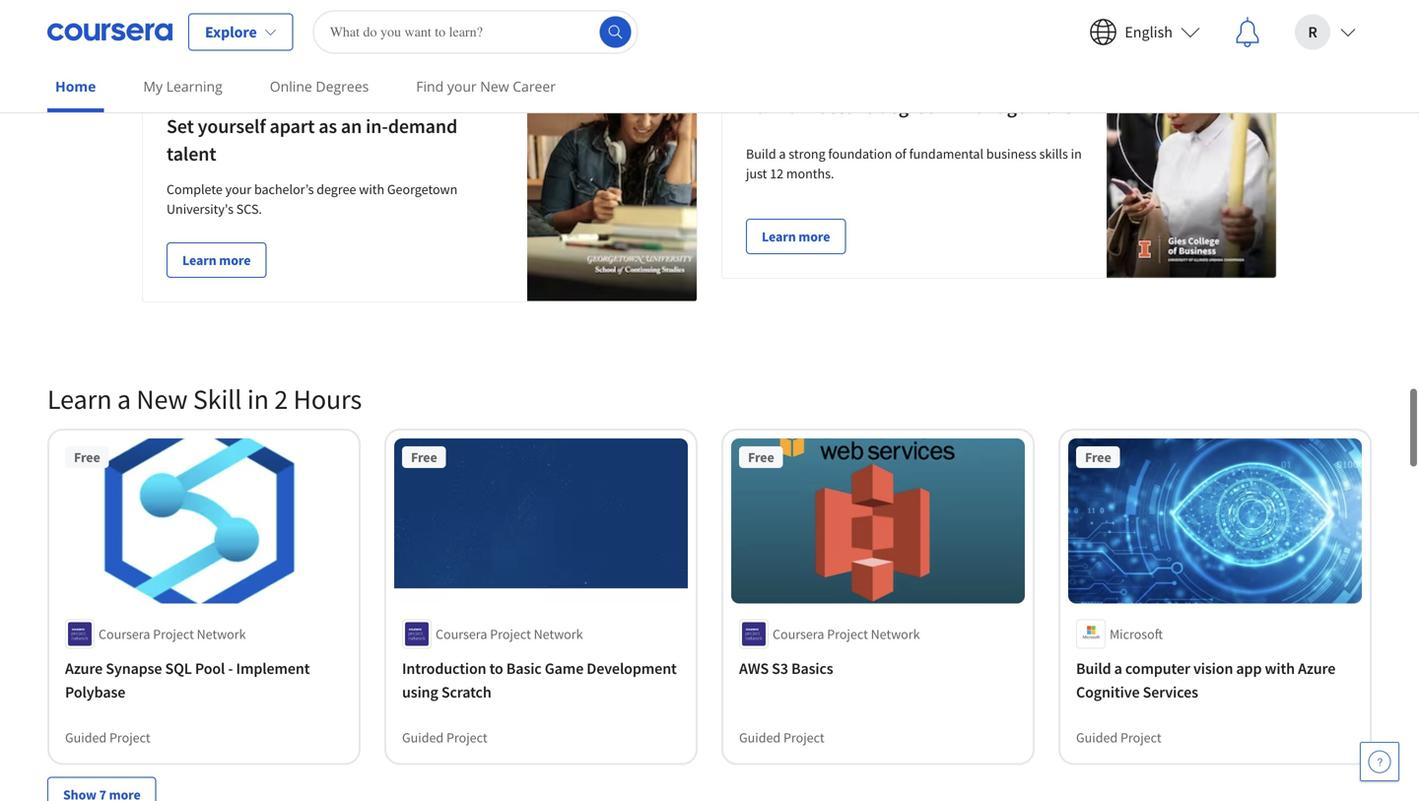 Task type: locate. For each thing, give the bounding box(es) containing it.
1 horizontal spatial in
[[1071, 134, 1082, 152]]

network
[[197, 615, 246, 632], [534, 615, 583, 632], [871, 615, 921, 632]]

a for computer
[[1115, 648, 1123, 668]]

coursera project network
[[99, 615, 246, 632], [436, 615, 583, 632], [773, 615, 921, 632]]

polybase
[[65, 672, 126, 692]]

1 horizontal spatial of
[[895, 134, 907, 152]]

guided
[[65, 718, 107, 736], [402, 718, 444, 736], [740, 718, 781, 736], [1077, 718, 1118, 736]]

with inside build a computer vision app with azure cognitive services
[[1266, 648, 1296, 668]]

1 vertical spatial your
[[225, 169, 252, 187]]

2 horizontal spatial a
[[1115, 648, 1123, 668]]

learn more down 'months.'
[[762, 217, 831, 234]]

1 vertical spatial learn more
[[182, 240, 251, 258]]

4 guided project from the left
[[1077, 718, 1162, 736]]

guided down aws
[[740, 718, 781, 736]]

more for strong
[[799, 217, 831, 234]]

guided project for aws s3 basics
[[740, 718, 825, 736]]

azure synapse sql pool - implement polybase link
[[65, 646, 343, 694]]

georgetown university school of continuing studies set yourself apart as an in-demand talent
[[167, 54, 470, 155]]

0 horizontal spatial new
[[136, 371, 188, 406]]

georgetown up learning
[[167, 54, 251, 74]]

4 free from the left
[[1086, 438, 1112, 455]]

0 horizontal spatial with
[[359, 169, 385, 187]]

0 horizontal spatial learn more link
[[167, 231, 267, 267]]

with
[[359, 169, 385, 187], [1266, 648, 1296, 668]]

skills
[[1040, 134, 1069, 152]]

1 vertical spatial more
[[219, 240, 251, 258]]

your for find
[[447, 77, 477, 96]]

0 horizontal spatial coursera
[[99, 615, 150, 632]]

georgetown
[[167, 54, 251, 74], [387, 169, 458, 187]]

your up scs.
[[225, 169, 252, 187]]

1 horizontal spatial coursera
[[436, 615, 487, 632]]

with right "degree"
[[359, 169, 385, 187]]

1 free from the left
[[74, 438, 100, 455]]

my learning link
[[135, 64, 230, 108]]

home link
[[47, 64, 104, 112]]

of
[[377, 54, 391, 74], [895, 134, 907, 152]]

3 coursera project network from the left
[[773, 615, 921, 632]]

guided project for introduction to basic game development using scratch
[[402, 718, 488, 736]]

1 vertical spatial of
[[895, 134, 907, 152]]

build inside build a computer vision app with azure cognitive services
[[1077, 648, 1112, 668]]

georgetown down demand
[[387, 169, 458, 187]]

coursera for to
[[436, 615, 487, 632]]

new
[[480, 77, 509, 96], [136, 371, 188, 406]]

online
[[270, 77, 312, 96]]

in
[[1071, 134, 1082, 152], [247, 371, 269, 406]]

yourself
[[198, 103, 266, 127]]

guided for build a computer vision app with azure cognitive services
[[1077, 718, 1118, 736]]

2
[[274, 371, 288, 406]]

0 vertical spatial more
[[799, 217, 831, 234]]

with right app on the right
[[1266, 648, 1296, 668]]

guided for introduction to basic game development using scratch
[[402, 718, 444, 736]]

explore
[[205, 22, 257, 42]]

project
[[153, 615, 194, 632], [490, 615, 531, 632], [827, 615, 868, 632], [109, 718, 150, 736], [447, 718, 488, 736], [784, 718, 825, 736], [1121, 718, 1162, 736]]

free for aws
[[748, 438, 775, 455]]

0 vertical spatial with
[[359, 169, 385, 187]]

0 horizontal spatial build
[[746, 134, 777, 152]]

azure inside the azure synapse sql pool - implement polybase
[[65, 648, 103, 668]]

1 horizontal spatial georgetown
[[387, 169, 458, 187]]

your for complete
[[225, 169, 252, 187]]

2 coursera from the left
[[436, 615, 487, 632]]

1 vertical spatial learn
[[182, 240, 217, 258]]

2 coursera project network from the left
[[436, 615, 583, 632]]

english
[[1125, 22, 1173, 42]]

3 coursera from the left
[[773, 615, 825, 632]]

free
[[74, 438, 100, 455], [411, 438, 437, 455], [748, 438, 775, 455], [1086, 438, 1112, 455]]

learn more link down 'months.'
[[746, 208, 846, 243]]

in left 2
[[247, 371, 269, 406]]

0 vertical spatial new
[[480, 77, 509, 96]]

project down scratch
[[447, 718, 488, 736]]

0 horizontal spatial your
[[225, 169, 252, 187]]

build for build a strong foundation of fundamental business skills in just 12 months.
[[746, 134, 777, 152]]

school
[[328, 54, 374, 74]]

r
[[1309, 22, 1318, 42]]

to
[[490, 648, 504, 668]]

just
[[746, 154, 768, 171]]

1 horizontal spatial azure
[[1299, 648, 1336, 668]]

1 azure from the left
[[65, 648, 103, 668]]

basics
[[792, 648, 834, 668]]

None search field
[[313, 10, 639, 54]]

0 vertical spatial a
[[779, 134, 786, 152]]

azure up 'polybase'
[[65, 648, 103, 668]]

network for pool
[[197, 615, 246, 632]]

0 horizontal spatial georgetown
[[167, 54, 251, 74]]

1 horizontal spatial build
[[1077, 648, 1112, 668]]

coursera project network up the sql
[[99, 615, 246, 632]]

network up "-"
[[197, 615, 246, 632]]

1 vertical spatial a
[[117, 371, 131, 406]]

skill
[[193, 371, 242, 406]]

guided down cognitive in the bottom right of the page
[[1077, 718, 1118, 736]]

new left "skill"
[[136, 371, 188, 406]]

development
[[587, 648, 677, 668]]

r button
[[1280, 0, 1373, 64]]

a inside build a strong foundation of fundamental business skills in just 12 months.
[[779, 134, 786, 152]]

2 network from the left
[[534, 615, 583, 632]]

0 vertical spatial of
[[377, 54, 391, 74]]

scs.
[[236, 189, 262, 207]]

a
[[779, 134, 786, 152], [117, 371, 131, 406], [1115, 648, 1123, 668]]

game
[[545, 648, 584, 668]]

build inside build a strong foundation of fundamental business skills in just 12 months.
[[746, 134, 777, 152]]

network up game
[[534, 615, 583, 632]]

2 horizontal spatial coursera
[[773, 615, 825, 632]]

4 guided from the left
[[1077, 718, 1118, 736]]

in right skills
[[1071, 134, 1082, 152]]

guided for aws s3 basics
[[740, 718, 781, 736]]

project down services
[[1121, 718, 1162, 736]]

1 horizontal spatial learn more
[[762, 217, 831, 234]]

2 horizontal spatial network
[[871, 615, 921, 632]]

your
[[447, 77, 477, 96], [225, 169, 252, 187]]

1 vertical spatial build
[[1077, 648, 1112, 668]]

sql
[[165, 648, 192, 668]]

1 horizontal spatial with
[[1266, 648, 1296, 668]]

build up cognitive in the bottom right of the page
[[1077, 648, 1112, 668]]

introduction to basic game development using scratch
[[402, 648, 677, 692]]

new left career
[[480, 77, 509, 96]]

3 guided project from the left
[[740, 718, 825, 736]]

coursera for s3
[[773, 615, 825, 632]]

0 horizontal spatial of
[[377, 54, 391, 74]]

home
[[55, 77, 96, 96]]

university
[[254, 54, 325, 74]]

more down 'months.'
[[799, 217, 831, 234]]

your right find
[[447, 77, 477, 96]]

network up the aws s3 basics link
[[871, 615, 921, 632]]

coursera project network up to
[[436, 615, 583, 632]]

implement
[[236, 648, 310, 668]]

learn more link down university's
[[167, 231, 267, 267]]

1 horizontal spatial learn
[[182, 240, 217, 258]]

your inside the complete your bachelor's degree with georgetown university's scs.
[[225, 169, 252, 187]]

explore button
[[188, 13, 294, 51]]

learn more link for a
[[746, 208, 846, 243]]

s3
[[772, 648, 789, 668]]

2 vertical spatial more
[[109, 775, 141, 793]]

georgetown inside georgetown university school of continuing studies set yourself apart as an in-demand talent
[[167, 54, 251, 74]]

a inside build a computer vision app with azure cognitive services
[[1115, 648, 1123, 668]]

learn more down university's
[[182, 240, 251, 258]]

build a strong foundation of fundamental business skills in just 12 months.
[[746, 134, 1082, 171]]

online degrees
[[270, 77, 369, 96]]

2 guided project from the left
[[402, 718, 488, 736]]

0 vertical spatial your
[[447, 77, 477, 96]]

1 horizontal spatial more
[[219, 240, 251, 258]]

guided project down 's3'
[[740, 718, 825, 736]]

0 horizontal spatial more
[[109, 775, 141, 793]]

learn more link
[[746, 208, 846, 243], [167, 231, 267, 267]]

strong
[[789, 134, 826, 152]]

2 horizontal spatial coursera project network
[[773, 615, 921, 632]]

0 vertical spatial georgetown
[[167, 54, 251, 74]]

degrees
[[316, 77, 369, 96]]

2 vertical spatial a
[[1115, 648, 1123, 668]]

2 vertical spatial learn
[[47, 371, 112, 406]]

1 vertical spatial georgetown
[[387, 169, 458, 187]]

1 horizontal spatial learn more link
[[746, 208, 846, 243]]

2 horizontal spatial more
[[799, 217, 831, 234]]

build
[[746, 134, 777, 152], [1077, 648, 1112, 668]]

guided project for azure synapse sql pool - implement polybase
[[65, 718, 150, 736]]

of right the 'foundation'
[[895, 134, 907, 152]]

a up cognitive in the bottom right of the page
[[1115, 648, 1123, 668]]

1 guided project from the left
[[65, 718, 150, 736]]

coursera project network up the aws s3 basics link
[[773, 615, 921, 632]]

coursera up aws s3 basics
[[773, 615, 825, 632]]

learn
[[762, 217, 796, 234], [182, 240, 217, 258], [47, 371, 112, 406]]

guided down 'polybase'
[[65, 718, 107, 736]]

more inside show 7 more button
[[109, 775, 141, 793]]

guided project down cognitive in the bottom right of the page
[[1077, 718, 1162, 736]]

0 horizontal spatial network
[[197, 615, 246, 632]]

coursera up synapse
[[99, 615, 150, 632]]

guided project
[[65, 718, 150, 736], [402, 718, 488, 736], [740, 718, 825, 736], [1077, 718, 1162, 736]]

using
[[402, 672, 439, 692]]

1 coursera project network from the left
[[99, 615, 246, 632]]

coursera for synapse
[[99, 615, 150, 632]]

azure
[[65, 648, 103, 668], [1299, 648, 1336, 668]]

coursera up 'introduction'
[[436, 615, 487, 632]]

2 free from the left
[[411, 438, 437, 455]]

more right 7
[[109, 775, 141, 793]]

app
[[1237, 648, 1263, 668]]

0 horizontal spatial learn
[[47, 371, 112, 406]]

0 horizontal spatial learn more
[[182, 240, 251, 258]]

1 horizontal spatial a
[[779, 134, 786, 152]]

build up just
[[746, 134, 777, 152]]

1 horizontal spatial your
[[447, 77, 477, 96]]

project up the sql
[[153, 615, 194, 632]]

more for bachelor's
[[219, 240, 251, 258]]

project down basics
[[784, 718, 825, 736]]

2 azure from the left
[[1299, 648, 1336, 668]]

1 horizontal spatial network
[[534, 615, 583, 632]]

1 vertical spatial new
[[136, 371, 188, 406]]

guided project down 'polybase'
[[65, 718, 150, 736]]

What do you want to learn? text field
[[313, 10, 639, 54]]

0 horizontal spatial coursera project network
[[99, 615, 246, 632]]

degree
[[317, 169, 356, 187]]

build for build a computer vision app with azure cognitive services
[[1077, 648, 1112, 668]]

guided down using
[[402, 718, 444, 736]]

3 free from the left
[[748, 438, 775, 455]]

1 horizontal spatial new
[[480, 77, 509, 96]]

business
[[987, 134, 1037, 152]]

0 horizontal spatial azure
[[65, 648, 103, 668]]

guided project down scratch
[[402, 718, 488, 736]]

1 vertical spatial in
[[247, 371, 269, 406]]

my learning
[[143, 77, 223, 96]]

a left "skill"
[[117, 371, 131, 406]]

in inside build a strong foundation of fundamental business skills in just 12 months.
[[1071, 134, 1082, 152]]

my
[[143, 77, 163, 96]]

more down scs.
[[219, 240, 251, 258]]

0 vertical spatial in
[[1071, 134, 1082, 152]]

0 horizontal spatial in
[[247, 371, 269, 406]]

of right school
[[377, 54, 391, 74]]

complete
[[167, 169, 223, 187]]

1 network from the left
[[197, 615, 246, 632]]

1 coursera from the left
[[99, 615, 150, 632]]

0 vertical spatial learn
[[762, 217, 796, 234]]

1 vertical spatial with
[[1266, 648, 1296, 668]]

azure right app on the right
[[1299, 648, 1336, 668]]

a up 12
[[779, 134, 786, 152]]

0 vertical spatial build
[[746, 134, 777, 152]]

azure synapse sql pool - implement polybase
[[65, 648, 310, 692]]

more
[[799, 217, 831, 234], [219, 240, 251, 258], [109, 775, 141, 793]]

1 horizontal spatial coursera project network
[[436, 615, 583, 632]]

as
[[319, 103, 337, 127]]

3 network from the left
[[871, 615, 921, 632]]

coursera
[[99, 615, 150, 632], [436, 615, 487, 632], [773, 615, 825, 632]]

georgetown inside the complete your bachelor's degree with georgetown university's scs.
[[387, 169, 458, 187]]

3 guided from the left
[[740, 718, 781, 736]]

7
[[99, 775, 106, 793]]

1 guided from the left
[[65, 718, 107, 736]]

free for introduction
[[411, 438, 437, 455]]

learn a new skill in 2 hours collection element
[[35, 339, 1384, 802]]

0 vertical spatial learn more
[[762, 217, 831, 234]]

2 guided from the left
[[402, 718, 444, 736]]

12
[[770, 154, 784, 171]]

2 horizontal spatial learn
[[762, 217, 796, 234]]

0 horizontal spatial a
[[117, 371, 131, 406]]

learn more
[[762, 217, 831, 234], [182, 240, 251, 258]]



Task type: describe. For each thing, give the bounding box(es) containing it.
continuing
[[394, 54, 470, 74]]

with inside the complete your bachelor's degree with georgetown university's scs.
[[359, 169, 385, 187]]

of inside build a strong foundation of fundamental business skills in just 12 months.
[[895, 134, 907, 152]]

studies
[[167, 74, 218, 93]]

free for azure
[[74, 438, 100, 455]]

-
[[228, 648, 233, 668]]

learn for build a strong foundation of fundamental business skills in just 12 months.
[[762, 217, 796, 234]]

cognitive
[[1077, 672, 1140, 692]]

microsoft
[[1110, 615, 1164, 632]]

scratch
[[442, 672, 492, 692]]

a for strong
[[779, 134, 786, 152]]

guided project for build a computer vision app with azure cognitive services
[[1077, 718, 1162, 736]]

career
[[513, 77, 556, 96]]

coursera project network for basics
[[773, 615, 921, 632]]

talent
[[167, 130, 216, 155]]

aws s3 basics link
[[740, 646, 1018, 670]]

set
[[167, 103, 194, 127]]

learn more link for your
[[167, 231, 267, 267]]

basic
[[507, 648, 542, 668]]

set yourself apart as an in-demand talent link
[[167, 103, 458, 155]]

online degrees link
[[262, 64, 377, 108]]

build a computer vision app with azure cognitive services link
[[1077, 646, 1355, 694]]

learn more for your
[[182, 240, 251, 258]]

learning
[[166, 77, 223, 96]]

services
[[1143, 672, 1199, 692]]

help center image
[[1369, 750, 1392, 774]]

synapse
[[106, 648, 162, 668]]

find
[[416, 77, 444, 96]]

show
[[63, 775, 97, 793]]

find your new career
[[416, 77, 556, 96]]

aws
[[740, 648, 769, 668]]

coursera image
[[47, 16, 173, 48]]

foundation
[[829, 134, 893, 152]]

hours
[[294, 371, 362, 406]]

computer
[[1126, 648, 1191, 668]]

find your new career link
[[408, 64, 564, 108]]

project up the aws s3 basics link
[[827, 615, 868, 632]]

network for game
[[534, 615, 583, 632]]

project down 'polybase'
[[109, 718, 150, 736]]

learn for complete your bachelor's degree with georgetown university's scs.
[[182, 240, 217, 258]]

project up basic
[[490, 615, 531, 632]]

introduction to basic game development using scratch link
[[402, 646, 680, 694]]

new for your
[[480, 77, 509, 96]]

coursera project network for sql
[[99, 615, 246, 632]]

demand
[[388, 103, 458, 127]]

introduction
[[402, 648, 487, 668]]

apart
[[270, 103, 315, 127]]

fundamental
[[910, 134, 984, 152]]

aws s3 basics
[[740, 648, 834, 668]]

english button
[[1074, 0, 1217, 64]]

in-
[[366, 103, 388, 127]]

complete your bachelor's degree with georgetown university's scs.
[[167, 169, 458, 207]]

azure inside build a computer vision app with azure cognitive services
[[1299, 648, 1336, 668]]

build a computer vision app with azure cognitive services
[[1077, 648, 1336, 692]]

bachelor's
[[254, 169, 314, 187]]

months.
[[787, 154, 835, 171]]

show 7 more button
[[47, 767, 156, 802]]

an
[[341, 103, 362, 127]]

show 7 more
[[63, 775, 141, 793]]

pool
[[195, 648, 225, 668]]

a for new
[[117, 371, 131, 406]]

new for a
[[136, 371, 188, 406]]

of inside georgetown university school of continuing studies set yourself apart as an in-demand talent
[[377, 54, 391, 74]]

learn a new skill in 2 hours
[[47, 371, 362, 406]]

university's
[[167, 189, 234, 207]]

free for build
[[1086, 438, 1112, 455]]

coursera project network for basic
[[436, 615, 583, 632]]

learn more for a
[[762, 217, 831, 234]]

guided for azure synapse sql pool - implement polybase
[[65, 718, 107, 736]]

vision
[[1194, 648, 1234, 668]]



Task type: vqa. For each thing, say whether or not it's contained in the screenshot.


